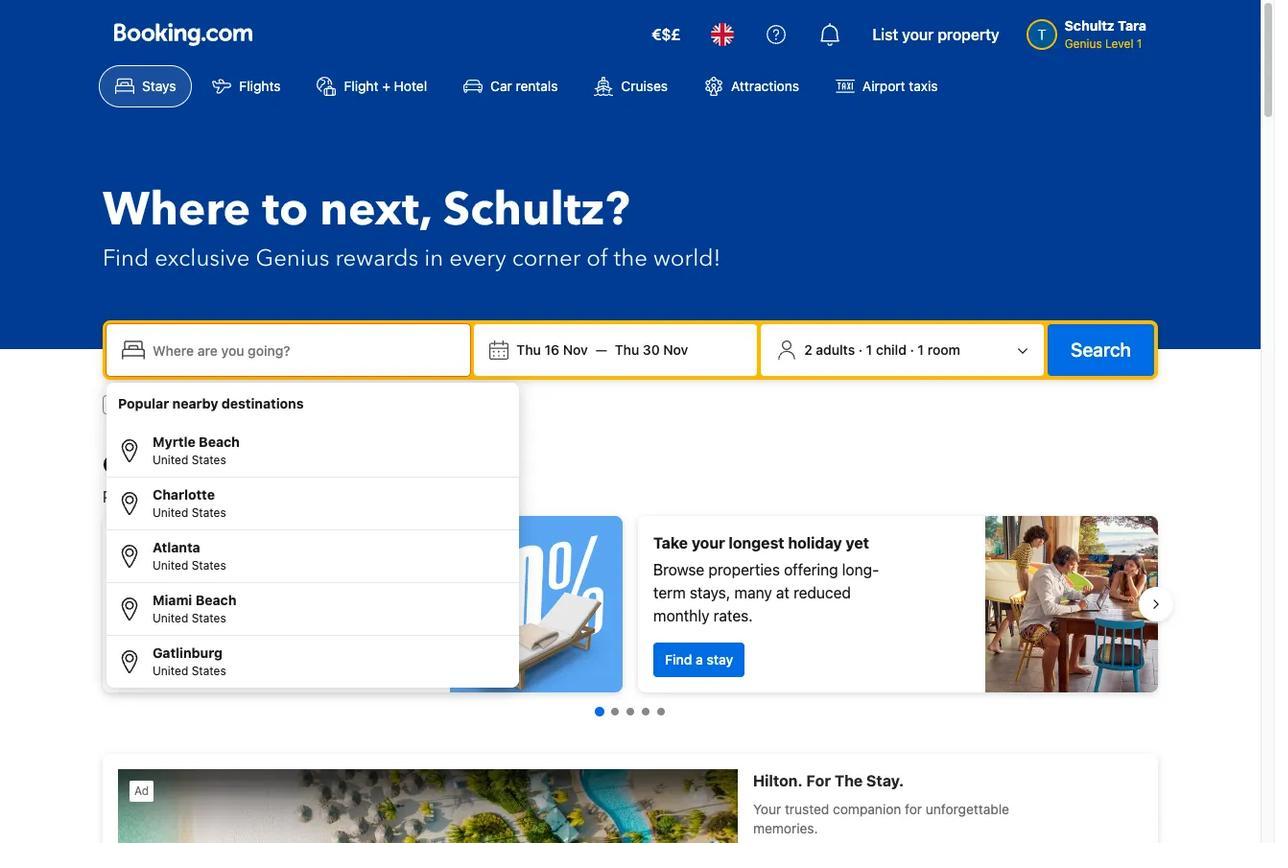 Task type: describe. For each thing, give the bounding box(es) containing it.
work
[[233, 396, 263, 413]]

deals inside region
[[181, 640, 215, 656]]

car
[[490, 78, 512, 94]]

your for property
[[902, 26, 934, 43]]

level
[[1106, 36, 1134, 51]]

offers
[[103, 450, 172, 482]]

myrtle beach united states
[[153, 434, 240, 467]]

states for gatlinburg
[[192, 664, 226, 678]]

cruises
[[621, 78, 668, 94]]

special
[[261, 488, 310, 506]]

won't
[[238, 546, 280, 563]]

+
[[382, 78, 390, 94]]

Where are you going? field
[[145, 333, 463, 368]]

world!
[[653, 243, 721, 274]]

30
[[643, 342, 660, 358]]

2 thu from the left
[[615, 342, 639, 358]]

rewards
[[335, 243, 419, 274]]

advertisement region
[[103, 754, 1158, 844]]

of
[[587, 243, 608, 274]]

save
[[118, 573, 152, 590]]

flight
[[344, 78, 379, 94]]

browse
[[654, 561, 705, 579]]

a for book
[[159, 546, 168, 563]]

travelling
[[152, 396, 209, 413]]

your for longest
[[692, 535, 725, 552]]

united inside myrtle beach united states
[[153, 453, 188, 467]]

2 adults · 1 child · 1 room button
[[769, 332, 1036, 369]]

stays,
[[690, 584, 731, 602]]

flights
[[239, 78, 281, 94]]

offers main content
[[87, 450, 1174, 844]]

term
[[654, 584, 686, 602]]

book
[[118, 546, 156, 563]]

stays link
[[99, 65, 192, 107]]

schultz tara genius level 1
[[1065, 17, 1147, 51]]

16
[[545, 342, 560, 358]]

find inside the where to next, schultz? find exclusive genius rewards in every corner of the world!
[[103, 243, 149, 274]]

friday
[[160, 596, 203, 613]]

rates.
[[714, 607, 753, 625]]

thu 16 nov button
[[509, 333, 596, 368]]

find a stay
[[665, 652, 733, 668]]

popular nearby destinations group
[[107, 425, 519, 688]]

reduced
[[794, 584, 851, 602]]

atlanta
[[153, 539, 200, 556]]

popular
[[118, 395, 169, 412]]

2
[[804, 342, 813, 358]]

1 horizontal spatial 1
[[918, 342, 924, 358]]

long-
[[842, 561, 879, 579]]

flights link
[[196, 65, 297, 107]]

at
[[776, 584, 790, 602]]

where to next, schultz? find exclusive genius rewards in every corner of the world!
[[103, 178, 721, 274]]

property
[[938, 26, 1000, 43]]

airport taxis link
[[819, 65, 954, 107]]

flight + hotel
[[344, 78, 427, 94]]

deals inside offers promotions, deals and special offers for you
[[190, 488, 227, 506]]

2 adults · 1 child · 1 room
[[804, 342, 961, 358]]

charlotte united states
[[153, 487, 226, 520]]

charlotte
[[153, 487, 215, 503]]

1 thu from the left
[[517, 342, 541, 358]]

corner
[[512, 243, 581, 274]]

attractions link
[[688, 65, 816, 107]]

longest
[[729, 535, 785, 552]]

to
[[262, 178, 308, 242]]

stay for book
[[172, 546, 204, 563]]

offers
[[314, 488, 355, 506]]

you inside offers promotions, deals and special offers for you
[[382, 488, 407, 506]]

list your property
[[873, 26, 1000, 43]]

2 nov from the left
[[663, 342, 688, 358]]

flight + hotel link
[[301, 65, 443, 107]]

beach for myrtle beach
[[199, 434, 240, 450]]

united for charlotte
[[153, 506, 188, 520]]

adults
[[816, 342, 855, 358]]

0 vertical spatial for
[[212, 396, 229, 413]]

airport taxis
[[863, 78, 938, 94]]

2 · from the left
[[910, 342, 914, 358]]

myrtle
[[153, 434, 196, 450]]

every
[[449, 243, 506, 274]]

united inside miami beach united states
[[153, 611, 188, 626]]

child
[[876, 342, 907, 358]]

thu 30 nov button
[[607, 333, 696, 368]]

1 · from the left
[[859, 342, 863, 358]]

beach for miami beach
[[196, 592, 237, 608]]

i'm travelling for work
[[130, 396, 263, 413]]



Task type: vqa. For each thing, say whether or not it's contained in the screenshot.
the
yes



Task type: locate. For each thing, give the bounding box(es) containing it.
for inside offers promotions, deals and special offers for you
[[359, 488, 378, 506]]

find down "monthly"
[[665, 652, 692, 668]]

states
[[192, 453, 226, 467], [192, 506, 226, 520], [192, 559, 226, 573], [192, 611, 226, 626], [192, 664, 226, 678]]

a down "monthly"
[[696, 652, 703, 668]]

0 horizontal spatial thu
[[517, 342, 541, 358]]

your right take in the bottom right of the page
[[692, 535, 725, 552]]

stays
[[272, 573, 308, 590]]

united inside gatlinburg united states
[[153, 664, 188, 678]]

for left "work"
[[212, 396, 229, 413]]

yet
[[846, 535, 869, 552]]

1 horizontal spatial find
[[665, 652, 692, 668]]

united down miami
[[153, 611, 188, 626]]

1
[[1137, 36, 1142, 51], [866, 342, 873, 358], [918, 342, 924, 358]]

0 vertical spatial you
[[382, 488, 407, 506]]

miami
[[153, 592, 192, 608]]

0 vertical spatial deals
[[190, 488, 227, 506]]

states inside charlotte united states
[[192, 506, 226, 520]]

1 states from the top
[[192, 453, 226, 467]]

booking.com image
[[114, 23, 252, 46]]

region
[[87, 509, 1174, 701]]

states down atlanta at the left bottom
[[192, 559, 226, 573]]

1 vertical spatial find
[[665, 652, 692, 668]]

a inside 'find a stay' link
[[696, 652, 703, 668]]

book a stay you won't forget save 30% or more on stays with black friday deals
[[118, 546, 341, 613]]

rentals
[[516, 78, 558, 94]]

3 states from the top
[[192, 559, 226, 573]]

4 united from the top
[[153, 611, 188, 626]]

your inside take your longest holiday yet browse properties offering long- term stays, many at reduced monthly rates.
[[692, 535, 725, 552]]

states inside gatlinburg united states
[[192, 664, 226, 678]]

your
[[902, 26, 934, 43], [692, 535, 725, 552]]

promotions,
[[103, 488, 186, 506]]

nov right 16
[[563, 342, 588, 358]]

1 vertical spatial for
[[359, 488, 378, 506]]

2 states from the top
[[192, 506, 226, 520]]

monthly
[[654, 607, 710, 625]]

united down explore deals
[[153, 664, 188, 678]]

stay down rates.
[[707, 652, 733, 668]]

· right 'adults'
[[859, 342, 863, 358]]

thu left 16
[[517, 342, 541, 358]]

attractions
[[731, 78, 799, 94]]

tara
[[1118, 17, 1147, 34]]

where
[[103, 178, 251, 242]]

you up more
[[207, 546, 234, 563]]

offering
[[784, 561, 838, 579]]

hotel
[[394, 78, 427, 94]]

states inside atlanta united states
[[192, 559, 226, 573]]

stay
[[172, 546, 204, 563], [707, 652, 733, 668]]

deals down miami beach united states
[[181, 640, 215, 656]]

gatlinburg
[[153, 645, 223, 661]]

3 united from the top
[[153, 559, 188, 573]]

states inside miami beach united states
[[192, 611, 226, 626]]

search button
[[1048, 324, 1154, 376]]

1 horizontal spatial genius
[[1065, 36, 1102, 51]]

list box containing popular nearby destinations
[[107, 383, 519, 688]]

explore
[[130, 640, 177, 656]]

1 horizontal spatial ·
[[910, 342, 914, 358]]

0 horizontal spatial find
[[103, 243, 149, 274]]

a for find
[[696, 652, 703, 668]]

thu 16 nov — thu 30 nov
[[517, 342, 688, 358]]

1 vertical spatial your
[[692, 535, 725, 552]]

0 horizontal spatial stay
[[172, 546, 204, 563]]

united down atlanta at the left bottom
[[153, 559, 188, 573]]

united down charlotte at the left
[[153, 506, 188, 520]]

0 vertical spatial stay
[[172, 546, 204, 563]]

car rentals link
[[447, 65, 574, 107]]

4 states from the top
[[192, 611, 226, 626]]

1 horizontal spatial you
[[382, 488, 407, 506]]

atlanta united states
[[153, 539, 226, 573]]

0 horizontal spatial ·
[[859, 342, 863, 358]]

30%
[[156, 573, 188, 590]]

1 vertical spatial genius
[[256, 243, 330, 274]]

1 horizontal spatial a
[[696, 652, 703, 668]]

or
[[192, 573, 207, 590]]

1 horizontal spatial nov
[[663, 342, 688, 358]]

0 horizontal spatial genius
[[256, 243, 330, 274]]

stay up or at the bottom
[[172, 546, 204, 563]]

2 horizontal spatial 1
[[1137, 36, 1142, 51]]

your right list
[[902, 26, 934, 43]]

0 vertical spatial genius
[[1065, 36, 1102, 51]]

genius down to
[[256, 243, 330, 274]]

1 horizontal spatial for
[[359, 488, 378, 506]]

you right offers
[[382, 488, 407, 506]]

gatlinburg united states
[[153, 645, 226, 678]]

1 vertical spatial a
[[696, 652, 703, 668]]

and
[[231, 488, 257, 506]]

taxis
[[909, 78, 938, 94]]

deals left the and
[[190, 488, 227, 506]]

1 nov from the left
[[563, 342, 588, 358]]

deals
[[207, 596, 245, 613]]

0 horizontal spatial for
[[212, 396, 229, 413]]

take your longest holiday yet browse properties offering long- term stays, many at reduced monthly rates.
[[654, 535, 879, 625]]

popular nearby destinations
[[118, 395, 304, 412]]

stays
[[142, 78, 176, 94]]

0 horizontal spatial nov
[[563, 342, 588, 358]]

beach down popular nearby destinations
[[199, 434, 240, 450]]

in
[[424, 243, 444, 274]]

1 vertical spatial you
[[207, 546, 234, 563]]

0 horizontal spatial 1
[[866, 342, 873, 358]]

find inside region
[[665, 652, 692, 668]]

stay for find
[[707, 652, 733, 668]]

next,
[[320, 178, 432, 242]]

search
[[1071, 339, 1131, 361]]

0 vertical spatial your
[[902, 26, 934, 43]]

region containing take your longest holiday yet
[[87, 509, 1174, 701]]

nearby
[[172, 395, 218, 412]]

0 horizontal spatial a
[[159, 546, 168, 563]]

list
[[873, 26, 898, 43]]

a right book
[[159, 546, 168, 563]]

explore deals link
[[118, 631, 226, 666]]

genius inside schultz tara genius level 1
[[1065, 36, 1102, 51]]

united for gatlinburg
[[153, 664, 188, 678]]

united for atlanta
[[153, 559, 188, 573]]

1 horizontal spatial thu
[[615, 342, 639, 358]]

0 vertical spatial find
[[103, 243, 149, 274]]

€$£
[[652, 26, 681, 43]]

·
[[859, 342, 863, 358], [910, 342, 914, 358]]

progress bar inside "offers" main content
[[595, 707, 665, 717]]

exclusive
[[155, 243, 250, 274]]

1 vertical spatial deals
[[181, 640, 215, 656]]

beach
[[199, 434, 240, 450], [196, 592, 237, 608]]

0 vertical spatial beach
[[199, 434, 240, 450]]

nov
[[563, 342, 588, 358], [663, 342, 688, 358]]

you inside book a stay you won't forget save 30% or more on stays with black friday deals
[[207, 546, 234, 563]]

beach inside myrtle beach united states
[[199, 434, 240, 450]]

for right offers
[[359, 488, 378, 506]]

states down or at the bottom
[[192, 611, 226, 626]]

properties
[[709, 561, 780, 579]]

explore deals
[[130, 640, 215, 656]]

the
[[614, 243, 648, 274]]

1 horizontal spatial your
[[902, 26, 934, 43]]

1 left room
[[918, 342, 924, 358]]

beach down more
[[196, 592, 237, 608]]

many
[[735, 584, 772, 602]]

0 horizontal spatial you
[[207, 546, 234, 563]]

0 vertical spatial a
[[159, 546, 168, 563]]

search for black friday deals on stays image
[[450, 516, 623, 693]]

find a stay link
[[654, 643, 745, 678]]

states for charlotte
[[192, 506, 226, 520]]

states down myrtle
[[192, 453, 226, 467]]

beach inside miami beach united states
[[196, 592, 237, 608]]

states down charlotte at the left
[[192, 506, 226, 520]]

list your property link
[[861, 12, 1011, 58]]

genius down schultz
[[1065, 36, 1102, 51]]

1 down tara
[[1137, 36, 1142, 51]]

your account menu schultz tara genius level 1 element
[[1026, 9, 1154, 53]]

2 united from the top
[[153, 506, 188, 520]]

states for atlanta
[[192, 559, 226, 573]]

you
[[382, 488, 407, 506], [207, 546, 234, 563]]

take your longest holiday yet image
[[986, 516, 1158, 693]]

0 horizontal spatial your
[[692, 535, 725, 552]]

take
[[654, 535, 688, 552]]

stay inside book a stay you won't forget save 30% or more on stays with black friday deals
[[172, 546, 204, 563]]

holiday
[[788, 535, 842, 552]]

find down where
[[103, 243, 149, 274]]

offers promotions, deals and special offers for you
[[103, 450, 407, 506]]

thu left "30"
[[615, 342, 639, 358]]

forget
[[284, 546, 329, 563]]

united down myrtle
[[153, 453, 188, 467]]

list box
[[107, 383, 519, 688]]

united inside atlanta united states
[[153, 559, 188, 573]]

1 vertical spatial beach
[[196, 592, 237, 608]]

1 vertical spatial stay
[[707, 652, 733, 668]]

cruises link
[[578, 65, 684, 107]]

states down gatlinburg
[[192, 664, 226, 678]]

5 states from the top
[[192, 664, 226, 678]]

thu
[[517, 342, 541, 358], [615, 342, 639, 358]]

more
[[211, 573, 246, 590]]

airport
[[863, 78, 906, 94]]

· right child
[[910, 342, 914, 358]]

i'm
[[130, 396, 148, 413]]

miami beach united states
[[153, 592, 237, 626]]

schultz
[[1065, 17, 1115, 34]]

1 left child
[[866, 342, 873, 358]]

destinations
[[222, 395, 304, 412]]

5 united from the top
[[153, 664, 188, 678]]

a inside book a stay you won't forget save 30% or more on stays with black friday deals
[[159, 546, 168, 563]]

1 united from the top
[[153, 453, 188, 467]]

for
[[212, 396, 229, 413], [359, 488, 378, 506]]

1 horizontal spatial stay
[[707, 652, 733, 668]]

nov right "30"
[[663, 342, 688, 358]]

schultz?
[[443, 178, 630, 242]]

united inside charlotte united states
[[153, 506, 188, 520]]

genius inside the where to next, schultz? find exclusive genius rewards in every corner of the world!
[[256, 243, 330, 274]]

1 inside schultz tara genius level 1
[[1137, 36, 1142, 51]]

states inside myrtle beach united states
[[192, 453, 226, 467]]

united
[[153, 453, 188, 467], [153, 506, 188, 520], [153, 559, 188, 573], [153, 611, 188, 626], [153, 664, 188, 678]]

progress bar
[[595, 707, 665, 717]]

deals
[[190, 488, 227, 506], [181, 640, 215, 656]]

car rentals
[[490, 78, 558, 94]]



